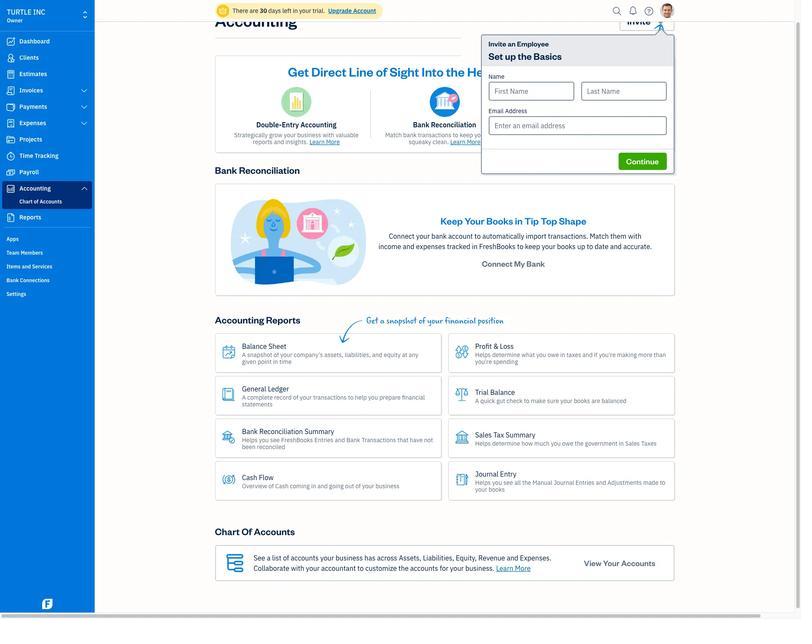 Task type: locate. For each thing, give the bounding box(es) containing it.
0 vertical spatial cash
[[242, 473, 257, 482]]

helps left all
[[475, 479, 491, 487]]

2 vertical spatial business
[[336, 554, 363, 562]]

1 horizontal spatial transactions
[[418, 131, 452, 139]]

in inside sales tax summary helps determine how much you owe the government in sales taxes
[[619, 440, 624, 447]]

to inside "trial balance a quick gut check to make sure your books are balanced"
[[524, 397, 530, 405]]

financial right prepare
[[402, 394, 425, 401]]

learn for entry
[[310, 138, 325, 146]]

report image
[[6, 213, 16, 222]]

with left valuable
[[323, 131, 334, 139]]

in right government
[[619, 440, 624, 447]]

0 horizontal spatial learn more
[[310, 138, 340, 146]]

books inside "trial balance a quick gut check to make sure your books are balanced"
[[574, 397, 590, 405]]

your
[[299, 7, 311, 15], [284, 131, 296, 139], [474, 131, 486, 139], [416, 232, 430, 241], [542, 242, 556, 251], [428, 316, 443, 326], [280, 351, 292, 359], [300, 394, 312, 401], [561, 397, 573, 405], [362, 482, 374, 490], [475, 486, 487, 493], [320, 554, 334, 562], [306, 564, 320, 573], [450, 564, 464, 573]]

1 horizontal spatial entry
[[500, 470, 517, 478]]

1 horizontal spatial bank
[[432, 232, 447, 241]]

line
[[349, 63, 374, 80]]

0 vertical spatial keep
[[460, 131, 473, 139]]

your for view your accounts
[[603, 558, 620, 568]]

a inside "trial balance a quick gut check to make sure your books are balanced"
[[475, 397, 479, 405]]

dashboard
[[19, 37, 50, 45]]

learn right clean.
[[450, 138, 466, 146]]

accounting
[[215, 10, 297, 31], [301, 120, 336, 129], [19, 185, 51, 192], [215, 314, 264, 326]]

projects
[[19, 136, 42, 143]]

connect
[[389, 232, 415, 241], [482, 259, 513, 269]]

your up first name text field
[[521, 63, 548, 80]]

get direct line of sight into the health of your business
[[288, 63, 602, 80]]

are left 30
[[250, 7, 258, 15]]

0 vertical spatial match
[[385, 131, 402, 139]]

timer image
[[6, 152, 16, 161]]

invite inside invite an employee set up the basics
[[489, 39, 506, 48]]

sure
[[547, 397, 559, 405]]

in
[[293, 7, 298, 15], [641, 131, 646, 139], [515, 215, 523, 227], [472, 242, 478, 251], [560, 351, 565, 359], [273, 358, 278, 366], [619, 440, 624, 447], [311, 482, 316, 490]]

invite for invite
[[627, 15, 651, 27]]

you're down profit
[[475, 358, 492, 366]]

2 horizontal spatial learn more
[[496, 564, 531, 573]]

0 vertical spatial owe
[[548, 351, 559, 359]]

0 vertical spatial financial
[[445, 316, 476, 326]]

chevron large down image inside accounting link
[[80, 185, 88, 192]]

summary down general ledger a complete record of your transactions to help you prepare financial statements
[[305, 427, 334, 436]]

determine
[[492, 351, 520, 359], [492, 440, 520, 447]]

health
[[467, 63, 505, 80]]

invoices
[[19, 86, 43, 94]]

owe
[[548, 351, 559, 359], [562, 440, 573, 447]]

determine down loss
[[492, 351, 520, 359]]

in inside 'balance sheet a snapshot of your company's assets, liabilities, and equity at any given point in time'
[[273, 358, 278, 366]]

connect inside button
[[482, 259, 513, 269]]

up down an
[[505, 50, 516, 62]]

0 vertical spatial snapshot
[[387, 316, 417, 326]]

0 horizontal spatial a
[[267, 554, 271, 562]]

chevron large down image inside invoices link
[[80, 87, 88, 94]]

chevron large down image up "projects" link
[[80, 120, 88, 127]]

1 horizontal spatial financial
[[445, 316, 476, 326]]

bank reconciliation down reports
[[215, 164, 300, 176]]

1 horizontal spatial accounts
[[410, 564, 438, 573]]

chevron large down image inside expenses link
[[80, 120, 88, 127]]

project image
[[6, 136, 16, 144]]

payroll
[[19, 168, 39, 176]]

point
[[258, 358, 272, 366]]

helps inside profit & loss helps determine what you owe in taxes and if you're making more than you're spending
[[475, 351, 491, 359]]

1 vertical spatial invite
[[489, 39, 506, 48]]

with inside strategically grow your business with valuable reports and insights.
[[323, 131, 334, 139]]

and up learn more link
[[507, 554, 518, 562]]

bank inside button
[[527, 259, 545, 269]]

connect inside connect your bank account to automatically import transactions. match them with income and expenses tracked in freshbooks to keep your books up to date and accurate.
[[389, 232, 415, 241]]

business
[[297, 131, 321, 139], [376, 482, 400, 490], [336, 554, 363, 562]]

name
[[489, 73, 505, 80]]

0 horizontal spatial bank
[[403, 131, 417, 139]]

in left the time
[[273, 358, 278, 366]]

snapshot up at
[[387, 316, 417, 326]]

a for get
[[380, 316, 385, 326]]

profit
[[475, 342, 492, 351]]

estimates link
[[2, 67, 92, 82]]

snapshot inside 'balance sheet a snapshot of your company's assets, liabilities, and equity at any given point in time'
[[247, 351, 272, 359]]

1 horizontal spatial your
[[521, 63, 548, 80]]

0 horizontal spatial summary
[[305, 427, 334, 436]]

2 vertical spatial your
[[603, 558, 620, 568]]

clients
[[19, 54, 39, 62]]

income
[[379, 242, 401, 251]]

connect left my
[[482, 259, 513, 269]]

close image
[[659, 62, 669, 71]]

your inside strategically grow your business with valuable reports and insights.
[[284, 131, 296, 139]]

1 vertical spatial connect
[[482, 259, 513, 269]]

flow
[[259, 473, 274, 482]]

1 vertical spatial accounts
[[291, 554, 319, 562]]

1 horizontal spatial reports
[[266, 314, 301, 326]]

and left adjustments
[[596, 479, 606, 487]]

books left all
[[489, 486, 505, 493]]

reports up sheet
[[266, 314, 301, 326]]

chart of accounts
[[19, 198, 62, 205]]

journal down tax
[[475, 470, 499, 478]]

balance up gut
[[490, 388, 515, 397]]

in up continue
[[641, 131, 646, 139]]

2 horizontal spatial business
[[376, 482, 400, 490]]

in right tracked
[[472, 242, 478, 251]]

books
[[488, 131, 504, 139], [557, 242, 576, 251], [574, 397, 590, 405], [489, 486, 505, 493]]

the inside journal entries and chart of accounts create journal entries and edit accounts in the chart of accounts with
[[647, 131, 656, 139]]

to right clean.
[[453, 131, 458, 139]]

entry up all
[[500, 470, 517, 478]]

more down "expenses."
[[515, 564, 531, 573]]

bank up expenses
[[432, 232, 447, 241]]

2 horizontal spatial more
[[515, 564, 531, 573]]

liabilities,
[[345, 351, 371, 359]]

0 horizontal spatial freshbooks
[[281, 436, 313, 444]]

and inside cash flow overview of cash coming in and going out of your business
[[318, 482, 328, 490]]

accounts inside main element
[[40, 198, 62, 205]]

in left the 'tip'
[[515, 215, 523, 227]]

you left all
[[492, 479, 502, 487]]

0 vertical spatial up
[[505, 50, 516, 62]]

0 vertical spatial connect
[[389, 232, 415, 241]]

of
[[376, 63, 387, 80], [508, 63, 519, 80], [616, 120, 622, 129], [549, 138, 554, 146], [34, 198, 38, 205], [419, 316, 426, 326], [274, 351, 279, 359], [293, 394, 298, 401], [269, 482, 274, 490], [356, 482, 361, 490], [283, 554, 289, 562]]

that
[[398, 436, 408, 444]]

estimate image
[[6, 70, 16, 79]]

adjustments
[[608, 479, 642, 487]]

quick
[[481, 397, 495, 405]]

up down transactions.
[[577, 242, 585, 251]]

1 vertical spatial reports
[[266, 314, 301, 326]]

connect up income
[[389, 232, 415, 241]]

0 horizontal spatial transactions
[[313, 394, 347, 401]]

snapshot
[[387, 316, 417, 326], [247, 351, 272, 359]]

1 vertical spatial keep
[[525, 242, 540, 251]]

1 horizontal spatial get
[[366, 316, 378, 326]]

0 vertical spatial accounts
[[615, 131, 639, 139]]

the inside sales tax summary helps determine how much you owe the government in sales taxes
[[575, 440, 584, 447]]

1 determine from the top
[[492, 351, 520, 359]]

chart down accounting link
[[19, 198, 33, 205]]

main element
[[0, 0, 116, 613]]

0 horizontal spatial reports
[[19, 213, 41, 221]]

0 vertical spatial reports
[[19, 213, 41, 221]]

double-entry accounting
[[256, 120, 336, 129]]

to left make
[[524, 397, 530, 405]]

you inside journal entry helps you see all the manual journal entries and adjustments made to your books
[[492, 479, 502, 487]]

bank inside connect your bank account to automatically import transactions. match them with income and expenses tracked in freshbooks to keep your books up to date and accurate.
[[432, 232, 447, 241]]

accounts for chart of accounts
[[254, 525, 295, 538]]

2 chevron large down image from the top
[[80, 104, 88, 111]]

1 vertical spatial freshbooks
[[281, 436, 313, 444]]

help
[[355, 394, 367, 401]]

what
[[522, 351, 535, 359]]

1 vertical spatial match
[[590, 232, 609, 241]]

accounts inside journal entries and chart of accounts create journal entries and edit accounts in the chart of accounts with
[[615, 131, 639, 139]]

strategically
[[234, 131, 268, 139]]

insights.
[[286, 138, 308, 146]]

reconciliation up match bank transactions to keep your books squeaky clean.
[[431, 120, 476, 129]]

bank right my
[[527, 259, 545, 269]]

time
[[19, 152, 33, 160]]

learn more for bank reconciliation
[[450, 138, 481, 146]]

a left list
[[267, 554, 271, 562]]

entries
[[559, 120, 581, 129], [571, 131, 590, 139], [315, 436, 334, 444], [576, 479, 595, 487]]

1 horizontal spatial a
[[380, 316, 385, 326]]

bank down items
[[6, 277, 19, 284]]

get for get direct line of sight into the health of your business
[[288, 63, 309, 80]]

balance up given
[[242, 342, 267, 351]]

learn more down revenue on the right bottom of the page
[[496, 564, 531, 573]]

books down email
[[488, 131, 504, 139]]

0 horizontal spatial accounts
[[291, 554, 319, 562]]

1 vertical spatial snapshot
[[247, 351, 272, 359]]

0 vertical spatial bank
[[403, 131, 417, 139]]

your up account
[[465, 215, 485, 227]]

complete
[[247, 394, 273, 401]]

First Name text field
[[489, 82, 574, 101]]

government
[[585, 440, 618, 447]]

see left all
[[504, 479, 513, 487]]

get up liabilities, on the bottom left of the page
[[366, 316, 378, 326]]

are left balanced
[[592, 397, 600, 405]]

1 horizontal spatial owe
[[562, 440, 573, 447]]

determine down tax
[[492, 440, 520, 447]]

your inside journal entry helps you see all the manual journal entries and adjustments made to your books
[[475, 486, 487, 493]]

reports down chart of accounts
[[19, 213, 41, 221]]

chart
[[597, 120, 614, 129], [533, 138, 547, 146], [19, 198, 33, 205], [215, 525, 240, 538]]

connect your bank account to begin matching your bank transactions image
[[229, 198, 367, 286]]

0 horizontal spatial cash
[[242, 473, 257, 482]]

bank connections link
[[2, 274, 92, 287]]

chart down enter an email address text box
[[533, 138, 547, 146]]

invite inside dropdown button
[[627, 15, 651, 27]]

0 horizontal spatial learn
[[310, 138, 325, 146]]

books down transactions.
[[557, 242, 576, 251]]

tracked
[[447, 242, 470, 251]]

go to help image
[[642, 5, 656, 17]]

and right items
[[22, 263, 31, 270]]

helps inside journal entry helps you see all the manual journal entries and adjustments made to your books
[[475, 479, 491, 487]]

your inside "trial balance a quick gut check to make sure your books are balanced"
[[561, 397, 573, 405]]

sight
[[390, 63, 419, 80]]

a inside 'balance sheet a snapshot of your company's assets, liabilities, and equity at any given point in time'
[[242, 351, 246, 359]]

0 vertical spatial a
[[380, 316, 385, 326]]

to right 'made'
[[660, 479, 666, 487]]

determine inside profit & loss helps determine what you owe in taxes and if you're making more than you're spending
[[492, 351, 520, 359]]

1 vertical spatial business
[[376, 482, 400, 490]]

owe right much
[[562, 440, 573, 447]]

match bank transactions to keep your books squeaky clean.
[[385, 131, 504, 146]]

you're
[[599, 351, 616, 359], [475, 358, 492, 366]]

out
[[345, 482, 354, 490]]

and inside 'link'
[[22, 263, 31, 270]]

2 vertical spatial accounts
[[410, 564, 438, 573]]

books inside connect your bank account to automatically import transactions. match them with income and expenses tracked in freshbooks to keep your books up to date and accurate.
[[557, 242, 576, 251]]

the right all
[[522, 479, 531, 487]]

0 horizontal spatial your
[[465, 215, 485, 227]]

to right account
[[475, 232, 481, 241]]

1 horizontal spatial invite
[[627, 15, 651, 27]]

transactions left help
[[313, 394, 347, 401]]

get
[[288, 63, 309, 80], [366, 316, 378, 326]]

0 vertical spatial business
[[297, 131, 321, 139]]

cash left the coming
[[275, 482, 289, 490]]

you're right if
[[599, 351, 616, 359]]

books
[[486, 215, 513, 227]]

1 vertical spatial owe
[[562, 440, 573, 447]]

1 vertical spatial balance
[[490, 388, 515, 397]]

keep
[[441, 215, 463, 227]]

your right view
[[603, 558, 620, 568]]

bank reconciliation
[[413, 120, 476, 129], [215, 164, 300, 176]]

a for trial balance
[[475, 397, 479, 405]]

learn right insights.
[[310, 138, 325, 146]]

bank reconciliation up match bank transactions to keep your books squeaky clean.
[[413, 120, 476, 129]]

the down assets,
[[399, 564, 409, 573]]

entries inside journal entry helps you see all the manual journal entries and adjustments made to your books
[[576, 479, 595, 487]]

owner
[[7, 17, 23, 24]]

1 horizontal spatial summary
[[506, 431, 536, 439]]

have
[[410, 436, 423, 444]]

see
[[254, 554, 265, 562]]

0 vertical spatial bank reconciliation
[[413, 120, 476, 129]]

3 chevron large down image from the top
[[80, 120, 88, 127]]

and right reports
[[274, 138, 284, 146]]

accounts down assets,
[[410, 564, 438, 573]]

you right help
[[368, 394, 378, 401]]

1 vertical spatial are
[[592, 397, 600, 405]]

0 horizontal spatial up
[[505, 50, 516, 62]]

sales left taxes
[[625, 440, 640, 447]]

learn down revenue on the right bottom of the page
[[496, 564, 514, 573]]

with down enter an email address text box
[[582, 138, 594, 146]]

in right the coming
[[311, 482, 316, 490]]

summary inside sales tax summary helps determine how much you owe the government in sales taxes
[[506, 431, 536, 439]]

1 horizontal spatial balance
[[490, 388, 515, 397]]

search image
[[610, 5, 624, 17]]

chevron large down image
[[80, 87, 88, 94], [80, 104, 88, 111], [80, 120, 88, 127], [80, 185, 88, 192]]

grow
[[269, 131, 283, 139]]

4 chevron large down image from the top
[[80, 185, 88, 192]]

equity
[[384, 351, 401, 359]]

in right left
[[293, 7, 298, 15]]

a for see
[[267, 554, 271, 562]]

0 vertical spatial see
[[270, 436, 280, 444]]

learn more
[[310, 138, 340, 146], [450, 138, 481, 146], [496, 564, 531, 573]]

0 horizontal spatial snapshot
[[247, 351, 272, 359]]

summary for bank reconciliation summary
[[305, 427, 334, 436]]

transactions inside general ledger a complete record of your transactions to help you prepare financial statements
[[313, 394, 347, 401]]

0 vertical spatial transactions
[[418, 131, 452, 139]]

expenses
[[19, 119, 46, 127]]

more right insights.
[[326, 138, 340, 146]]

get left direct on the left top
[[288, 63, 309, 80]]

invite up set
[[489, 39, 506, 48]]

reports
[[19, 213, 41, 221], [266, 314, 301, 326]]

taxes
[[641, 440, 657, 447]]

reports
[[253, 138, 273, 146]]

more right clean.
[[467, 138, 481, 146]]

in left 'taxes'
[[560, 351, 565, 359]]

1 vertical spatial entry
[[500, 470, 517, 478]]

30
[[260, 7, 267, 15]]

0 horizontal spatial financial
[[402, 394, 425, 401]]

2 horizontal spatial learn
[[496, 564, 514, 573]]

you inside general ledger a complete record of your transactions to help you prepare financial statements
[[368, 394, 378, 401]]

a inside general ledger a complete record of your transactions to help you prepare financial statements
[[242, 394, 246, 401]]

0 horizontal spatial match
[[385, 131, 402, 139]]

you right the been
[[259, 436, 269, 444]]

2 vertical spatial reconciliation
[[259, 427, 303, 436]]

view your accounts
[[584, 558, 656, 568]]

to
[[453, 131, 458, 139], [475, 232, 481, 241], [517, 242, 524, 251], [587, 242, 593, 251], [348, 394, 354, 401], [524, 397, 530, 405], [660, 479, 666, 487], [358, 564, 364, 573]]

reconciliation up reconciled
[[259, 427, 303, 436]]

determine inside sales tax summary helps determine how much you owe the government in sales taxes
[[492, 440, 520, 447]]

1 horizontal spatial freshbooks
[[479, 242, 516, 251]]

chevron large down image inside payments link
[[80, 104, 88, 111]]

my
[[514, 259, 525, 269]]

create
[[530, 131, 548, 139]]

chart of accounts link
[[4, 197, 90, 207]]

bank
[[403, 131, 417, 139], [432, 232, 447, 241]]

determine for summary
[[492, 440, 520, 447]]

helps down statements
[[242, 436, 258, 444]]

than
[[654, 351, 666, 359]]

0 vertical spatial entry
[[282, 120, 299, 129]]

to inside match bank transactions to keep your books squeaky clean.
[[453, 131, 458, 139]]

1 horizontal spatial more
[[467, 138, 481, 146]]

business right out
[[376, 482, 400, 490]]

you inside profit & loss helps determine what you owe in taxes and if you're making more than you're spending
[[536, 351, 546, 359]]

a for balance sheet
[[242, 351, 246, 359]]

1 horizontal spatial you're
[[599, 351, 616, 359]]

payroll link
[[2, 165, 92, 180]]

1 horizontal spatial snapshot
[[387, 316, 417, 326]]

settings link
[[2, 287, 92, 300]]

a
[[242, 351, 246, 359], [242, 394, 246, 401], [475, 397, 479, 405]]

the up continue
[[647, 131, 656, 139]]

double-entry accounting image
[[281, 87, 311, 117]]

invite an employee set up the basics
[[489, 39, 562, 62]]

1 horizontal spatial cash
[[275, 482, 289, 490]]

upgrade
[[328, 7, 352, 15]]

are
[[250, 7, 258, 15], [592, 397, 600, 405]]

0 horizontal spatial more
[[326, 138, 340, 146]]

1 vertical spatial determine
[[492, 440, 520, 447]]

0 horizontal spatial bank reconciliation
[[215, 164, 300, 176]]

2 horizontal spatial accounts
[[615, 131, 639, 139]]

with right collaborate
[[291, 564, 304, 573]]

journal
[[533, 120, 557, 129], [549, 131, 570, 139], [475, 470, 499, 478], [554, 479, 574, 487]]

0 horizontal spatial see
[[270, 436, 280, 444]]

accounts right the edit
[[615, 131, 639, 139]]

chart up the edit
[[597, 120, 614, 129]]

0 horizontal spatial business
[[297, 131, 321, 139]]

keep
[[460, 131, 473, 139], [525, 242, 540, 251]]

made
[[643, 479, 659, 487]]

you inside sales tax summary helps determine how much you owe the government in sales taxes
[[551, 440, 561, 447]]

1 chevron large down image from the top
[[80, 87, 88, 94]]

freshbooks image
[[40, 599, 54, 609]]

helps inside sales tax summary helps determine how much you owe the government in sales taxes
[[475, 440, 491, 447]]

1 vertical spatial a
[[267, 554, 271, 562]]

0 horizontal spatial get
[[288, 63, 309, 80]]

see right the been
[[270, 436, 280, 444]]

0 vertical spatial are
[[250, 7, 258, 15]]

learn more right insights.
[[310, 138, 340, 146]]

and down journal entries and chart of accounts image
[[583, 120, 595, 129]]

0 vertical spatial reconciliation
[[431, 120, 476, 129]]

1 vertical spatial see
[[504, 479, 513, 487]]

match up date
[[590, 232, 609, 241]]

determine for loss
[[492, 351, 520, 359]]

connect my bank
[[482, 259, 545, 269]]

1 horizontal spatial up
[[577, 242, 585, 251]]

summary inside bank reconciliation summary helps you see freshbooks entries and bank transactions that have not been reconciled
[[305, 427, 334, 436]]

invoice image
[[6, 86, 16, 95]]

you right much
[[551, 440, 561, 447]]

and inside profit & loss helps determine what you owe in taxes and if you're making more than you're spending
[[583, 351, 593, 359]]

helps inside bank reconciliation summary helps you see freshbooks entries and bank transactions that have not been reconciled
[[242, 436, 258, 444]]

a inside see a list of accounts your business has across assets, liabilities, equity, revenue and expenses. collaborate with your accountant to customize the accounts for your business.
[[267, 554, 271, 562]]

match left squeaky
[[385, 131, 402, 139]]

you right what
[[536, 351, 546, 359]]

valuable
[[336, 131, 359, 139]]

with up the accurate.
[[628, 232, 642, 241]]

learn
[[310, 138, 325, 146], [450, 138, 466, 146], [496, 564, 514, 573]]

the inside invite an employee set up the basics
[[518, 50, 532, 62]]

journal entry helps you see all the manual journal entries and adjustments made to your books
[[475, 470, 666, 493]]

1 horizontal spatial sales
[[625, 440, 640, 447]]

and left the transactions
[[335, 436, 345, 444]]

1 vertical spatial financial
[[402, 394, 425, 401]]

2 determine from the top
[[492, 440, 520, 447]]

days
[[268, 7, 281, 15]]

1 vertical spatial transactions
[[313, 394, 347, 401]]

0 horizontal spatial keep
[[460, 131, 473, 139]]

team members link
[[2, 246, 92, 259]]

entry inside journal entry helps you see all the manual journal entries and adjustments made to your books
[[500, 470, 517, 478]]

a for general ledger
[[242, 394, 246, 401]]

1 horizontal spatial keep
[[525, 242, 540, 251]]

the down "employee"
[[518, 50, 532, 62]]

freshbooks inside connect your bank account to automatically import transactions. match them with income and expenses tracked in freshbooks to keep your books up to date and accurate.
[[479, 242, 516, 251]]

0 vertical spatial balance
[[242, 342, 267, 351]]

keep inside match bank transactions to keep your books squeaky clean.
[[460, 131, 473, 139]]

1 vertical spatial bank reconciliation
[[215, 164, 300, 176]]

0 vertical spatial determine
[[492, 351, 520, 359]]

0 vertical spatial freshbooks
[[479, 242, 516, 251]]

freshbooks
[[479, 242, 516, 251], [281, 436, 313, 444]]

2 horizontal spatial your
[[603, 558, 620, 568]]

1 vertical spatial bank
[[432, 232, 447, 241]]



Task type: describe. For each thing, give the bounding box(es) containing it.
helps for profit & loss
[[475, 351, 491, 359]]

transactions inside match bank transactions to keep your books squeaky clean.
[[418, 131, 452, 139]]

chevron large down image for expenses
[[80, 120, 88, 127]]

strategically grow your business with valuable reports and insights.
[[234, 131, 359, 146]]

and inside journal entry helps you see all the manual journal entries and adjustments made to your books
[[596, 479, 606, 487]]

bank up squeaky
[[413, 120, 429, 129]]

invoices link
[[2, 83, 92, 99]]

assets,
[[399, 554, 421, 562]]

reports link
[[2, 210, 92, 225]]

the inside journal entry helps you see all the manual journal entries and adjustments made to your books
[[522, 479, 531, 487]]

of inside main element
[[34, 198, 38, 205]]

account
[[353, 7, 376, 15]]

with inside journal entries and chart of accounts create journal entries and edit accounts in the chart of accounts with
[[582, 138, 594, 146]]

with inside connect your bank account to automatically import transactions. match them with income and expenses tracked in freshbooks to keep your books up to date and accurate.
[[628, 232, 642, 241]]

items
[[6, 263, 21, 270]]

and inside bank reconciliation summary helps you see freshbooks entries and bank transactions that have not been reconciled
[[335, 436, 345, 444]]

of inside see a list of accounts your business has across assets, liabilities, equity, revenue and expenses. collaborate with your accountant to customize the accounts for your business.
[[283, 554, 289, 562]]

trial balance a quick gut check to make sure your books are balanced
[[475, 388, 627, 405]]

sales tax summary helps determine how much you owe the government in sales taxes
[[475, 431, 657, 447]]

balance inside 'balance sheet a snapshot of your company's assets, liabilities, and equity at any given point in time'
[[242, 342, 267, 351]]

up inside connect your bank account to automatically import transactions. match them with income and expenses tracked in freshbooks to keep your books up to date and accurate.
[[577, 242, 585, 251]]

0 horizontal spatial you're
[[475, 358, 492, 366]]

&
[[494, 342, 498, 351]]

much
[[535, 440, 550, 447]]

members
[[21, 250, 43, 256]]

to inside journal entry helps you see all the manual journal entries and adjustments made to your books
[[660, 479, 666, 487]]

bank reconciliation summary helps you see freshbooks entries and bank transactions that have not been reconciled
[[242, 427, 433, 451]]

and inside see a list of accounts your business has across assets, liabilities, equity, revenue and expenses. collaborate with your accountant to customize the accounts for your business.
[[507, 554, 518, 562]]

0 horizontal spatial are
[[250, 7, 258, 15]]

up inside invite an employee set up the basics
[[505, 50, 516, 62]]

upgrade account link
[[326, 7, 376, 15]]

to up my
[[517, 242, 524, 251]]

view your accounts link
[[576, 555, 663, 572]]

your for keep your books in tip top shape
[[465, 215, 485, 227]]

bank left the transactions
[[346, 436, 360, 444]]

get a snapshot of your financial position
[[366, 316, 504, 326]]

match inside match bank transactions to keep your books squeaky clean.
[[385, 131, 402, 139]]

chevrondown image
[[655, 15, 667, 27]]

check
[[507, 397, 523, 405]]

of inside 'balance sheet a snapshot of your company's assets, liabilities, and equity at any given point in time'
[[274, 351, 279, 359]]

business inside cash flow overview of cash coming in and going out of your business
[[376, 482, 400, 490]]

bank reconciliation image
[[430, 87, 460, 117]]

address
[[505, 107, 527, 115]]

employee
[[517, 39, 549, 48]]

items and services
[[6, 263, 52, 270]]

payments
[[19, 103, 47, 111]]

invite button
[[620, 10, 675, 31]]

learn for reconciliation
[[450, 138, 466, 146]]

to inside see a list of accounts your business has across assets, liabilities, equity, revenue and expenses. collaborate with your accountant to customize the accounts for your business.
[[358, 564, 364, 573]]

and inside 'balance sheet a snapshot of your company's assets, liabilities, and equity at any given point in time'
[[372, 351, 382, 359]]

chart left of
[[215, 525, 240, 538]]

helps for sales tax summary
[[475, 440, 491, 447]]

in inside profit & loss helps determine what you owe in taxes and if you're making more than you're spending
[[560, 351, 565, 359]]

all
[[515, 479, 521, 487]]

set
[[489, 50, 503, 62]]

and inside strategically grow your business with valuable reports and insights.
[[274, 138, 284, 146]]

freshbooks inside bank reconciliation summary helps you see freshbooks entries and bank transactions that have not been reconciled
[[281, 436, 313, 444]]

in inside journal entries and chart of accounts create journal entries and edit accounts in the chart of accounts with
[[641, 131, 646, 139]]

in inside connect your bank account to automatically import transactions. match them with income and expenses tracked in freshbooks to keep your books up to date and accurate.
[[472, 242, 478, 251]]

business.
[[465, 564, 495, 573]]

expenses link
[[2, 116, 92, 131]]

and down them
[[610, 242, 622, 251]]

import
[[526, 232, 547, 241]]

invite for invite an employee set up the basics
[[489, 39, 506, 48]]

how
[[522, 440, 533, 447]]

has
[[365, 554, 376, 562]]

tax
[[494, 431, 504, 439]]

get for get a snapshot of your financial position
[[366, 316, 378, 326]]

general ledger a complete record of your transactions to help you prepare financial statements
[[242, 385, 425, 408]]

journal right create
[[549, 131, 570, 139]]

basics
[[534, 50, 562, 62]]

bank up the been
[[242, 427, 258, 436]]

chevron large down image for payments
[[80, 104, 88, 111]]

1 vertical spatial cash
[[275, 482, 289, 490]]

more for double-entry accounting
[[326, 138, 340, 146]]

accounting inside main element
[[19, 185, 51, 192]]

Enter an email address text field
[[489, 116, 667, 135]]

overview
[[242, 482, 267, 490]]

expense image
[[6, 119, 16, 128]]

squeaky
[[409, 138, 431, 146]]

revenue
[[479, 554, 505, 562]]

learn more link
[[496, 564, 531, 573]]

liabilities,
[[423, 554, 454, 562]]

to left date
[[587, 242, 593, 251]]

1 horizontal spatial bank reconciliation
[[413, 120, 476, 129]]

books inside match bank transactions to keep your books squeaky clean.
[[488, 131, 504, 139]]

chevron large down image for accounting
[[80, 185, 88, 192]]

owe inside profit & loss helps determine what you owe in taxes and if you're making more than you're spending
[[548, 351, 559, 359]]

to inside general ledger a complete record of your transactions to help you prepare financial statements
[[348, 394, 354, 401]]

balance inside "trial balance a quick gut check to make sure your books are balanced"
[[490, 388, 515, 397]]

cash flow overview of cash coming in and going out of your business
[[242, 473, 400, 490]]

helps for bank reconciliation summary
[[242, 436, 258, 444]]

you inside bank reconciliation summary helps you see freshbooks entries and bank transactions that have not been reconciled
[[259, 436, 269, 444]]

list
[[272, 554, 281, 562]]

into
[[422, 63, 444, 80]]

date
[[595, 242, 609, 251]]

collaborate
[[254, 564, 289, 573]]

going
[[329, 482, 344, 490]]

client image
[[6, 54, 16, 62]]

bank inside match bank transactions to keep your books squeaky clean.
[[403, 131, 417, 139]]

business inside see a list of accounts your business has across assets, liabilities, equity, revenue and expenses. collaborate with your accountant to customize the accounts for your business.
[[336, 554, 363, 562]]

accounting link
[[2, 181, 92, 197]]

entry for double-
[[282, 120, 299, 129]]

entry for journal
[[500, 470, 517, 478]]

journal right manual on the right of page
[[554, 479, 574, 487]]

the right into
[[446, 63, 465, 80]]

0 vertical spatial sales
[[475, 431, 492, 439]]

direct
[[311, 63, 347, 80]]

an
[[508, 39, 516, 48]]

your inside general ledger a complete record of your transactions to help you prepare financial statements
[[300, 394, 312, 401]]

making
[[617, 351, 637, 359]]

account
[[448, 232, 473, 241]]

chart inside main element
[[19, 198, 33, 205]]

notifications image
[[626, 2, 640, 19]]

for
[[440, 564, 449, 573]]

expenses
[[416, 242, 445, 251]]

your inside match bank transactions to keep your books squeaky clean.
[[474, 131, 486, 139]]

journal up create
[[533, 120, 557, 129]]

keep inside connect your bank account to automatically import transactions. match them with income and expenses tracked in freshbooks to keep your books up to date and accurate.
[[525, 242, 540, 251]]

bank down strategically
[[215, 164, 237, 176]]

of inside general ledger a complete record of your transactions to help you prepare financial statements
[[293, 394, 298, 401]]

see a list of accounts your business has across assets, liabilities, equity, revenue and expenses. collaborate with your accountant to customize the accounts for your business.
[[254, 554, 552, 573]]

the inside see a list of accounts your business has across assets, liabilities, equity, revenue and expenses. collaborate with your accountant to customize the accounts for your business.
[[399, 564, 409, 573]]

left
[[282, 7, 292, 15]]

manual
[[533, 479, 552, 487]]

dashboard image
[[6, 37, 16, 46]]

entries inside bank reconciliation summary helps you see freshbooks entries and bank transactions that have not been reconciled
[[315, 436, 334, 444]]

crown image
[[218, 6, 227, 15]]

reconciliation inside bank reconciliation summary helps you see freshbooks entries and bank transactions that have not been reconciled
[[259, 427, 303, 436]]

payment image
[[6, 103, 16, 111]]

accounts for chart of accounts
[[40, 198, 62, 205]]

your inside 'balance sheet a snapshot of your company's assets, liabilities, and equity at any given point in time'
[[280, 351, 292, 359]]

chart of accounts image
[[226, 553, 243, 574]]

books inside journal entry helps you see all the manual journal entries and adjustments made to your books
[[489, 486, 505, 493]]

and left the edit
[[592, 131, 602, 139]]

are inside "trial balance a quick gut check to make sure your books are balanced"
[[592, 397, 600, 405]]

sheet
[[269, 342, 286, 351]]

reconciled
[[257, 443, 285, 451]]

company's
[[294, 351, 323, 359]]

spending
[[493, 358, 518, 366]]

connections
[[20, 277, 50, 284]]

entries left the edit
[[571, 131, 590, 139]]

items and services link
[[2, 260, 92, 273]]

entries down journal entries and chart of accounts image
[[559, 120, 581, 129]]

statements
[[242, 400, 273, 408]]

learn more for double-entry accounting
[[310, 138, 340, 146]]

not
[[424, 436, 433, 444]]

0 vertical spatial your
[[521, 63, 548, 80]]

clients link
[[2, 50, 92, 66]]

chart image
[[6, 185, 16, 193]]

dashboard link
[[2, 34, 92, 49]]

connect for your
[[389, 232, 415, 241]]

position
[[478, 316, 504, 326]]

payments link
[[2, 99, 92, 115]]

see inside bank reconciliation summary helps you see freshbooks entries and bank transactions that have not been reconciled
[[270, 436, 280, 444]]

business
[[550, 63, 602, 80]]

transactions
[[362, 436, 396, 444]]

reports inside main element
[[19, 213, 41, 221]]

summary for sales tax summary
[[506, 431, 536, 439]]

1 vertical spatial sales
[[625, 440, 640, 447]]

your inside cash flow overview of cash coming in and going out of your business
[[362, 482, 374, 490]]

transactions.
[[548, 232, 588, 241]]

continue button
[[619, 153, 667, 170]]

owe inside sales tax summary helps determine how much you owe the government in sales taxes
[[562, 440, 573, 447]]

in inside cash flow overview of cash coming in and going out of your business
[[311, 482, 316, 490]]

journal entries and chart of accounts image
[[578, 87, 608, 117]]

Last Name text field
[[581, 82, 667, 101]]

match inside connect your bank account to automatically import transactions. match them with income and expenses tracked in freshbooks to keep your books up to date and accurate.
[[590, 232, 609, 241]]

financial inside general ledger a complete record of your transactions to help you prepare financial statements
[[402, 394, 425, 401]]

connect my bank button
[[474, 255, 553, 272]]

coming
[[290, 482, 310, 490]]

1 vertical spatial reconciliation
[[239, 164, 300, 176]]

bank inside main element
[[6, 277, 19, 284]]

shape
[[559, 215, 587, 227]]

accountant
[[321, 564, 356, 573]]

see inside journal entry helps you see all the manual journal entries and adjustments made to your books
[[504, 479, 513, 487]]

more for bank reconciliation
[[467, 138, 481, 146]]

continue
[[626, 156, 659, 166]]

connect for my
[[482, 259, 513, 269]]

chevron large down image for invoices
[[80, 87, 88, 94]]

accurate.
[[623, 242, 652, 251]]

accounts for view your accounts
[[621, 558, 656, 568]]

business inside strategically grow your business with valuable reports and insights.
[[297, 131, 321, 139]]

top
[[541, 215, 557, 227]]

keep your books in tip top shape
[[441, 215, 587, 227]]

edit
[[603, 131, 614, 139]]

ledger
[[268, 385, 289, 393]]

money image
[[6, 168, 16, 177]]

email address
[[489, 107, 527, 115]]

with inside see a list of accounts your business has across assets, liabilities, equity, revenue and expenses. collaborate with your accountant to customize the accounts for your business.
[[291, 564, 304, 573]]

and right income
[[403, 242, 414, 251]]



Task type: vqa. For each thing, say whether or not it's contained in the screenshot.
TAX RATE (PERCENTAGE) 'text box'
no



